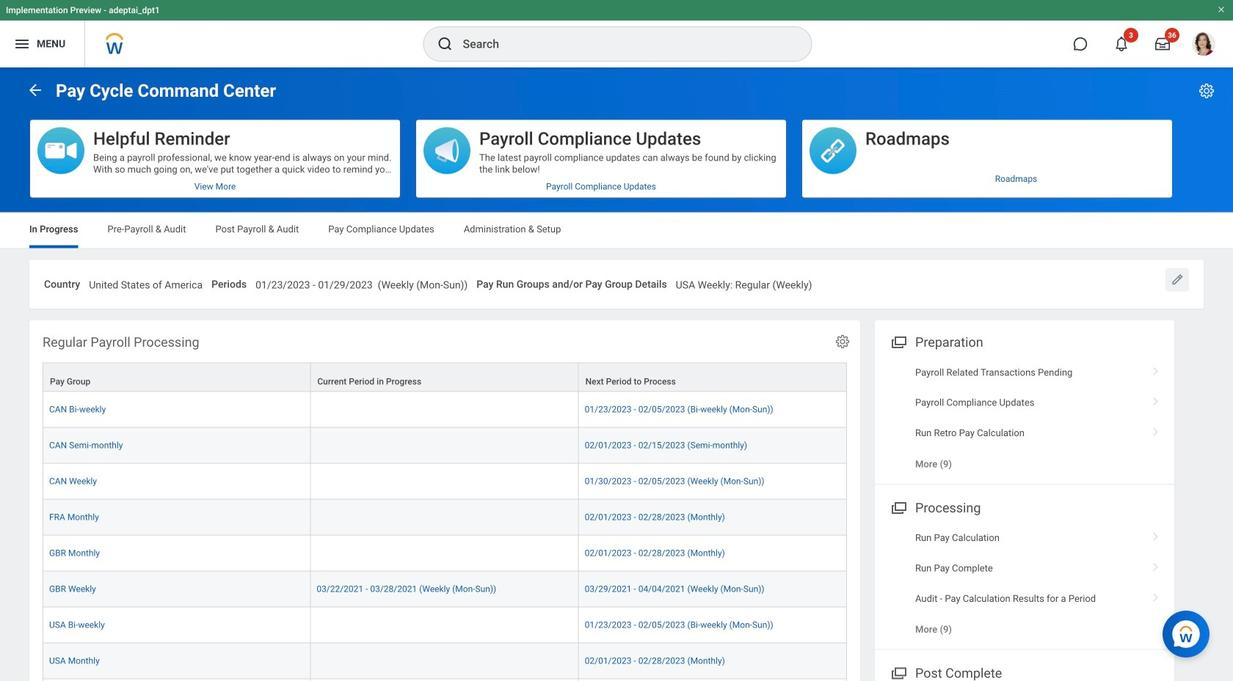 Task type: describe. For each thing, give the bounding box(es) containing it.
inbox large image
[[1155, 37, 1170, 51]]

8 row from the top
[[43, 608, 847, 644]]

regular payroll processing element
[[29, 321, 860, 682]]

cell for ninth row from the top
[[311, 644, 579, 680]]

3 chevron right image from the top
[[1147, 558, 1166, 573]]

menu group image for first list from the top
[[888, 332, 908, 352]]

1 chevron right image from the top
[[1147, 393, 1166, 407]]

3 row from the top
[[43, 428, 847, 464]]

edit image
[[1170, 273, 1185, 287]]

4 row from the top
[[43, 464, 847, 500]]

5 row from the top
[[43, 500, 847, 536]]

search image
[[436, 35, 454, 53]]

7 row from the top
[[43, 572, 847, 608]]

10 row from the top
[[43, 680, 847, 682]]

2 list from the top
[[875, 523, 1174, 646]]

chevron right image for chevron right image related to 1st list from the bottom
[[1147, 589, 1166, 603]]

configure this page image
[[1198, 82, 1216, 100]]

cell for seventh row from the bottom of the regular payroll processing element
[[311, 464, 579, 500]]

cell for 2nd row
[[311, 392, 579, 428]]

2 row from the top
[[43, 392, 847, 428]]

menu group image
[[888, 663, 908, 682]]

cell for 3rd row from the top
[[311, 428, 579, 464]]



Task type: locate. For each thing, give the bounding box(es) containing it.
list
[[875, 358, 1174, 480], [875, 523, 1174, 646]]

menu group image for 1st list from the bottom
[[888, 498, 908, 517]]

profile logan mcneil image
[[1192, 32, 1216, 59]]

1 vertical spatial list
[[875, 523, 1174, 646]]

tab list
[[15, 213, 1218, 248]]

cell for fifth row from the top of the regular payroll processing element
[[311, 500, 579, 536]]

cell
[[311, 392, 579, 428], [311, 428, 579, 464], [311, 464, 579, 500], [311, 500, 579, 536], [311, 536, 579, 572], [311, 608, 579, 644], [311, 644, 579, 680], [43, 680, 311, 682], [311, 680, 579, 682], [579, 680, 847, 682]]

0 vertical spatial chevron right image
[[1147, 362, 1166, 377]]

0 vertical spatial chevron right image
[[1147, 393, 1166, 407]]

1 vertical spatial chevron right image
[[1147, 423, 1166, 438]]

chevron right image for first list from the top
[[1147, 362, 1166, 377]]

main content
[[0, 68, 1233, 682]]

None text field
[[89, 270, 203, 296]]

1 menu group image from the top
[[888, 332, 908, 352]]

banner
[[0, 0, 1233, 68]]

2 chevron right image from the top
[[1147, 528, 1166, 542]]

Search Workday  search field
[[463, 28, 781, 60]]

2 menu group image from the top
[[888, 498, 908, 517]]

1 vertical spatial menu group image
[[888, 498, 908, 517]]

2 vertical spatial chevron right image
[[1147, 589, 1166, 603]]

None text field
[[256, 270, 468, 296], [676, 270, 812, 296], [256, 270, 468, 296], [676, 270, 812, 296]]

1 chevron right image from the top
[[1147, 362, 1166, 377]]

chevron right image
[[1147, 362, 1166, 377], [1147, 528, 1166, 542], [1147, 558, 1166, 573]]

0 vertical spatial list
[[875, 358, 1174, 480]]

close environment banner image
[[1217, 5, 1226, 14]]

chevron right image
[[1147, 393, 1166, 407], [1147, 423, 1166, 438], [1147, 589, 1166, 603]]

2 vertical spatial chevron right image
[[1147, 558, 1166, 573]]

3 chevron right image from the top
[[1147, 589, 1166, 603]]

justify image
[[13, 35, 31, 53]]

cell for first row from the bottom
[[311, 680, 579, 682]]

chevron right image for chevron right image for first list from the top
[[1147, 423, 1166, 438]]

0 vertical spatial menu group image
[[888, 332, 908, 352]]

cell for 5th row from the bottom of the regular payroll processing element
[[311, 536, 579, 572]]

chevron right image for 1st list from the bottom
[[1147, 528, 1166, 542]]

1 vertical spatial chevron right image
[[1147, 528, 1166, 542]]

6 row from the top
[[43, 536, 847, 572]]

previous page image
[[26, 81, 44, 99]]

menu group image
[[888, 332, 908, 352], [888, 498, 908, 517]]

cell for 8th row
[[311, 608, 579, 644]]

9 row from the top
[[43, 644, 847, 680]]

1 list from the top
[[875, 358, 1174, 480]]

notifications large image
[[1114, 37, 1129, 51]]

2 chevron right image from the top
[[1147, 423, 1166, 438]]

1 row from the top
[[43, 363, 847, 392]]

row
[[43, 363, 847, 392], [43, 392, 847, 428], [43, 428, 847, 464], [43, 464, 847, 500], [43, 500, 847, 536], [43, 536, 847, 572], [43, 572, 847, 608], [43, 608, 847, 644], [43, 644, 847, 680], [43, 680, 847, 682]]



Task type: vqa. For each thing, say whether or not it's contained in the screenshot.
close environment banner image
yes



